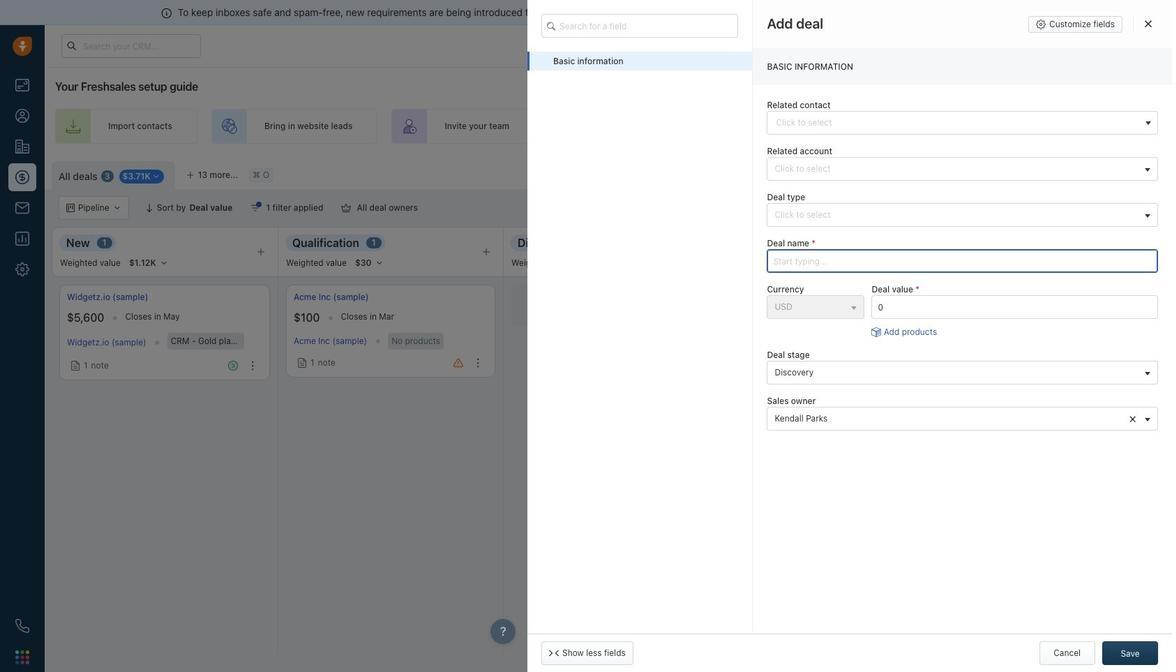 Task type: describe. For each thing, give the bounding box(es) containing it.
Search field
[[1097, 196, 1167, 220]]

0 horizontal spatial container_wx8msf4aqz5i3rn1 image
[[251, 203, 261, 213]]

1 horizontal spatial container_wx8msf4aqz5i3rn1 image
[[297, 358, 307, 368]]

phone element
[[8, 612, 36, 640]]

Click to select search field
[[767, 111, 1159, 135]]

close image
[[1145, 20, 1152, 28]]

Start typing... text field
[[767, 249, 1159, 273]]

Enter value number field
[[872, 296, 1159, 319]]



Task type: locate. For each thing, give the bounding box(es) containing it.
2 horizontal spatial container_wx8msf4aqz5i3rn1 image
[[973, 203, 982, 213]]

Search for a field text field
[[542, 14, 739, 38]]

1 vertical spatial container_wx8msf4aqz5i3rn1 image
[[70, 361, 80, 371]]

Search your CRM... text field
[[61, 34, 201, 58]]

freshworks switcher image
[[15, 650, 29, 664]]

0 vertical spatial container_wx8msf4aqz5i3rn1 image
[[342, 203, 351, 213]]

dialog
[[528, 0, 1173, 672]]

None search field
[[542, 14, 739, 38]]

phone image
[[15, 619, 29, 633]]

1 horizontal spatial container_wx8msf4aqz5i3rn1 image
[[342, 203, 351, 213]]

0 horizontal spatial container_wx8msf4aqz5i3rn1 image
[[70, 361, 80, 371]]

container_wx8msf4aqz5i3rn1 image
[[342, 203, 351, 213], [70, 361, 80, 371]]

search image
[[547, 20, 561, 32]]

container_wx8msf4aqz5i3rn1 image
[[251, 203, 261, 213], [973, 203, 982, 213], [297, 358, 307, 368]]

send email image
[[1042, 42, 1052, 51]]



